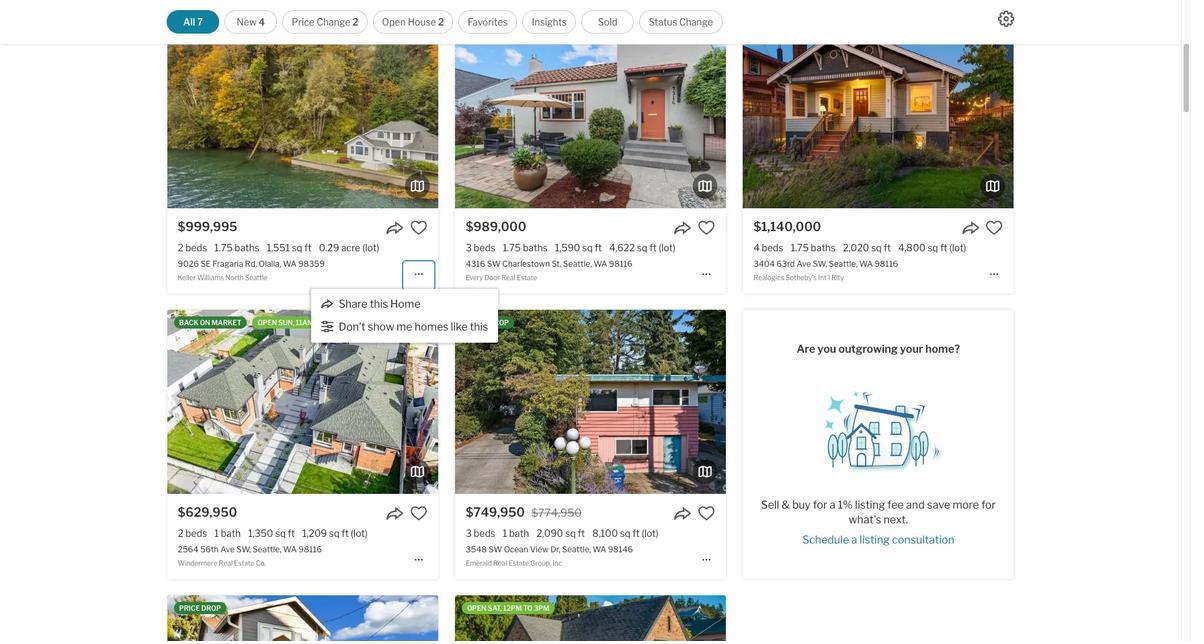 Task type: describe. For each thing, give the bounding box(es) containing it.
next.
[[884, 513, 908, 526]]

sotheby's
[[786, 274, 817, 282]]

1 for $749,950
[[503, 528, 507, 539]]

4 inside new "option"
[[259, 16, 265, 28]]

int'l
[[818, 274, 830, 282]]

4316 sw charlestown st, seattle, wa 98116 every door real estate
[[466, 259, 633, 282]]

ft for 1,551 sq ft
[[304, 242, 312, 253]]

new 13 days ago for $999,995
[[179, 33, 241, 41]]

1 photo of 9026 se fragaria rd, olalla, wa 98359 image from the left
[[0, 24, 167, 208]]

st,
[[552, 259, 561, 269]]

wa inside 3548 sw ocean view dr, seattle, wa 98146 emerald real estate group, inc
[[593, 545, 606, 555]]

market
[[212, 319, 241, 327]]

&
[[782, 498, 790, 511]]

1.75 baths for $999,995
[[214, 242, 259, 253]]

new 4
[[237, 16, 265, 28]]

2,020
[[843, 242, 869, 253]]

ft for 1,590 sq ft
[[595, 242, 602, 253]]

2 photo of 5618 sw admiral way, seattle, wa 98116 image from the left
[[455, 596, 726, 641]]

1,209 sq ft (lot)
[[302, 528, 368, 539]]

insights
[[532, 16, 567, 28]]

wa for $629,950
[[283, 545, 297, 555]]

1,350 sq ft
[[248, 528, 295, 539]]

2 photo of 3548 sw ocean view dr, seattle, wa 98146 image from the left
[[455, 310, 726, 494]]

favorite button checkbox for $1,140,000
[[986, 219, 1003, 237]]

walkthrough for $999,995
[[268, 33, 323, 41]]

estate inside 2564 56th ave sw, seattle, wa 98116 windermere real estate co.
[[234, 559, 254, 568]]

All radio
[[167, 10, 219, 34]]

real inside 2564 56th ave sw, seattle, wa 98116 windermere real estate co.
[[219, 559, 233, 568]]

0 vertical spatial this
[[370, 298, 388, 311]]

$1,140,000
[[754, 220, 821, 234]]

favorite button checkbox for $629,950
[[410, 505, 427, 522]]

beds for $629,950
[[185, 528, 207, 539]]

sq for 1,209
[[329, 528, 339, 539]]

wa for $989,000
[[594, 259, 607, 269]]

4,800
[[898, 242, 926, 253]]

me
[[396, 321, 412, 333]]

fragaria
[[213, 259, 243, 269]]

ave for $629,950
[[220, 545, 235, 555]]

open sat, 12pm to 3pm
[[467, 604, 549, 612]]

1,551 sq ft
[[267, 242, 312, 253]]

13 for $999,995
[[197, 33, 205, 41]]

charlestown
[[502, 259, 550, 269]]

sq for 8,100
[[620, 528, 630, 539]]

3 beds for $749,950
[[466, 528, 495, 539]]

ft for 1,209 sq ft (lot)
[[342, 528, 349, 539]]

1 photo of 2564 56th ave sw, seattle, wa 98116 image from the left
[[0, 310, 167, 494]]

are
[[797, 342, 815, 355]]

3d walkthrough for $999,995
[[257, 33, 323, 41]]

8,100
[[592, 528, 618, 539]]

sw for $989,000
[[487, 259, 501, 269]]

status change
[[649, 16, 713, 28]]

sq for 4,800
[[928, 242, 938, 253]]

1 photo of 3548 sw ocean view dr, seattle, wa 98146 image from the left
[[184, 310, 455, 494]]

0.29
[[319, 242, 339, 253]]

are you outgrowing your home?
[[797, 342, 960, 355]]

favorite button image for $1,140,000
[[986, 219, 1003, 237]]

4316
[[466, 259, 485, 269]]

new for $989,000
[[467, 33, 484, 41]]

new for $1,140,000
[[755, 33, 772, 41]]

don't
[[339, 321, 365, 333]]

1 vertical spatial this
[[470, 321, 488, 333]]

open sun, 11am to 1pm
[[258, 319, 340, 327]]

Open House radio
[[373, 10, 453, 34]]

new 12 days ago
[[755, 33, 816, 41]]

3d for $989,000
[[545, 33, 554, 41]]

1 photo of 4552 51st pl sw, seattle, wa 98116 image from the left
[[0, 596, 167, 641]]

drop for 1st photo of 4552 51st pl sw, seattle, wa 98116
[[201, 604, 221, 612]]

new
[[237, 16, 257, 28]]

3548
[[466, 545, 487, 555]]

status
[[649, 16, 677, 28]]

1%
[[838, 498, 853, 511]]

homes
[[415, 321, 448, 333]]

wa for $1,140,000
[[859, 259, 873, 269]]

beds up 3548
[[474, 528, 495, 539]]

co.
[[256, 559, 266, 568]]

New radio
[[225, 10, 277, 34]]

buy
[[792, 498, 811, 511]]

$629,950
[[178, 506, 237, 520]]

2,090 sq ft
[[536, 528, 585, 539]]

to for 3pm
[[523, 604, 533, 612]]

fee
[[887, 498, 904, 511]]

beds for $989,000
[[474, 242, 495, 253]]

share
[[339, 298, 368, 311]]

estate for $749,950
[[509, 559, 529, 568]]

all 7
[[183, 16, 203, 28]]

your
[[900, 342, 923, 355]]

3548 sw ocean view dr, seattle, wa 98146 emerald real estate group, inc
[[466, 545, 633, 568]]

(lot) for $629,950
[[351, 528, 368, 539]]

1 photo of 5618 sw admiral way, seattle, wa 98116 image from the left
[[184, 596, 455, 641]]

ft for 4,800 sq ft (lot)
[[940, 242, 947, 253]]

2,090
[[536, 528, 563, 539]]

save
[[927, 498, 950, 511]]

1.75 for $989,000
[[503, 242, 521, 253]]

4 beds
[[754, 242, 783, 253]]

price drop for first photo of 3548 sw ocean view dr, seattle, wa 98146 from the left
[[467, 319, 509, 327]]

ocean
[[504, 545, 528, 555]]

1 horizontal spatial price
[[467, 319, 488, 327]]

change for price
[[317, 16, 350, 28]]

bath for $749,950
[[509, 528, 529, 539]]

$999,995
[[178, 220, 237, 234]]

3d walkthrough for $989,000
[[545, 33, 611, 41]]

north
[[225, 274, 244, 282]]

ft for 2,090 sq ft
[[578, 528, 585, 539]]

1 vertical spatial price
[[179, 604, 200, 612]]

13 for $989,000
[[485, 33, 493, 41]]

estate for $989,000
[[517, 274, 537, 282]]

acre
[[341, 242, 360, 253]]

favorite button image for $999,995
[[410, 219, 427, 237]]

2 photo of 3404 63rd ave sw, seattle, wa 98116 image from the left
[[743, 24, 1014, 208]]

baths for $999,995
[[235, 242, 259, 253]]

dr,
[[550, 545, 560, 555]]

12
[[773, 33, 781, 41]]

sun,
[[278, 319, 294, 327]]

2 up 2564
[[178, 528, 183, 539]]

1 for from the left
[[813, 498, 827, 511]]

favorite button checkbox for $999,995
[[410, 219, 427, 237]]

schedule
[[802, 533, 849, 546]]

3pm
[[534, 604, 549, 612]]

1,551
[[267, 242, 290, 253]]

8,100 sq ft (lot)
[[592, 528, 659, 539]]

back on market
[[179, 319, 241, 327]]

3 photo of 4316 sw charlestown st, seattle, wa 98116 image from the left
[[726, 24, 997, 208]]

sw for $749,950
[[489, 545, 502, 555]]

$989,000
[[466, 220, 526, 234]]

show
[[368, 321, 394, 333]]

4,800 sq ft (lot)
[[898, 242, 966, 253]]

3 photo of 9026 se fragaria rd, olalla, wa 98359 image from the left
[[438, 24, 709, 208]]

2,020 sq ft
[[843, 242, 891, 253]]

ft for 8,100 sq ft (lot)
[[632, 528, 640, 539]]

Price Change radio
[[282, 10, 368, 34]]

3 photo of 3548 sw ocean view dr, seattle, wa 98146 image from the left
[[726, 310, 997, 494]]

12pm
[[503, 604, 522, 612]]

2564
[[178, 545, 199, 555]]

98146
[[608, 545, 633, 555]]

sq for 1,551
[[292, 242, 302, 253]]

ago for $989,000
[[514, 33, 529, 41]]

back
[[179, 319, 198, 327]]

house
[[408, 16, 436, 28]]

2 photo of 9026 se fragaria rd, olalla, wa 98359 image from the left
[[167, 24, 438, 208]]

rd,
[[245, 259, 257, 269]]

4,622
[[609, 242, 635, 253]]

98116 for $629,950
[[298, 545, 322, 555]]

and
[[906, 498, 925, 511]]

baths for $989,000
[[523, 242, 548, 253]]

days for $1,140,000
[[782, 33, 800, 41]]

98116 for $989,000
[[609, 259, 633, 269]]

2 inside open house option
[[438, 16, 444, 28]]



Task type: locate. For each thing, give the bounding box(es) containing it.
bath for $629,950
[[221, 528, 241, 539]]

(lot) right "acre"
[[362, 242, 379, 253]]

wa down the 1,590 sq ft
[[594, 259, 607, 269]]

dialog containing share this home
[[311, 289, 498, 343]]

98116 inside 2564 56th ave sw, seattle, wa 98116 windermere real estate co.
[[298, 545, 322, 555]]

1 horizontal spatial 1
[[503, 528, 507, 539]]

sq right '2,090'
[[565, 528, 576, 539]]

beds up 2564
[[185, 528, 207, 539]]

change for status
[[679, 16, 713, 28]]

98116 down '4,622'
[[609, 259, 633, 269]]

seattle, inside 3404 63rd ave sw, seattle, wa 98116 realogics sotheby's int'l rlty
[[829, 259, 858, 269]]

favorite button image for $629,950
[[410, 505, 427, 522]]

1.75 baths for $989,000
[[503, 242, 548, 253]]

3 1.75 baths from the left
[[791, 242, 836, 253]]

2 1.75 from the left
[[503, 242, 521, 253]]

2 2 beds from the top
[[178, 528, 207, 539]]

0 vertical spatial price
[[467, 319, 488, 327]]

2 beds for $629,950
[[178, 528, 207, 539]]

0 horizontal spatial ago
[[226, 33, 241, 41]]

seattle, inside 4316 sw charlestown st, seattle, wa 98116 every door real estate
[[563, 259, 592, 269]]

0 vertical spatial a
[[830, 498, 836, 511]]

0 horizontal spatial 1.75
[[214, 242, 233, 253]]

1 1.75 from the left
[[214, 242, 233, 253]]

$749,950
[[466, 506, 525, 520]]

price drop down door
[[467, 319, 509, 327]]

ago for $1,140,000
[[801, 33, 816, 41]]

2 horizontal spatial baths
[[811, 242, 836, 253]]

beds up "4316"
[[474, 242, 495, 253]]

to for 1pm
[[315, 319, 324, 327]]

1 1 bath from the left
[[214, 528, 241, 539]]

sell & buy for a 1% listing fee and save more for what's next.
[[761, 498, 996, 526]]

real for $749,950
[[493, 559, 507, 568]]

seattle, up 'rlty'
[[829, 259, 858, 269]]

1.75 for $1,140,000
[[791, 242, 809, 253]]

0 vertical spatial favorite button checkbox
[[986, 219, 1003, 237]]

for right the more in the bottom of the page
[[981, 498, 996, 511]]

(lot)
[[362, 242, 379, 253], [659, 242, 676, 253], [949, 242, 966, 253], [351, 528, 368, 539], [642, 528, 659, 539]]

3d
[[257, 33, 266, 41], [545, 33, 554, 41]]

1.75 baths
[[214, 242, 259, 253], [503, 242, 548, 253], [791, 242, 836, 253]]

4 up 3404
[[754, 242, 760, 253]]

1,590 sq ft
[[555, 242, 602, 253]]

1 1.75 baths from the left
[[214, 242, 259, 253]]

2 3d walkthrough from the left
[[545, 33, 611, 41]]

1 horizontal spatial bath
[[509, 528, 529, 539]]

1 vertical spatial 4
[[754, 242, 760, 253]]

0 horizontal spatial new
[[179, 33, 196, 41]]

ft right 1,209 at the left
[[342, 528, 349, 539]]

0 vertical spatial listing
[[855, 498, 885, 511]]

sw
[[487, 259, 501, 269], [489, 545, 502, 555]]

0 horizontal spatial ave
[[220, 545, 235, 555]]

new down all
[[179, 33, 196, 41]]

1 days from the left
[[206, 33, 224, 41]]

0 horizontal spatial a
[[830, 498, 836, 511]]

0 vertical spatial sw,
[[813, 259, 827, 269]]

(lot) right 1,209 at the left
[[351, 528, 368, 539]]

1 horizontal spatial this
[[470, 321, 488, 333]]

1 horizontal spatial 1.75 baths
[[503, 242, 548, 253]]

wa inside 4316 sw charlestown st, seattle, wa 98116 every door real estate
[[594, 259, 607, 269]]

olalla,
[[259, 259, 281, 269]]

sq for 1,350
[[275, 528, 286, 539]]

$749,950 $774,950
[[466, 506, 582, 520]]

ft for 1,350 sq ft
[[288, 528, 295, 539]]

1 horizontal spatial favorite button checkbox
[[986, 219, 1003, 237]]

3 photo of 2564 56th ave sw, seattle, wa 98116 image from the left
[[438, 310, 709, 494]]

beds for $1,140,000
[[762, 242, 783, 253]]

new 13 days ago down 7
[[179, 33, 241, 41]]

all
[[183, 16, 195, 28]]

3 1.75 from the left
[[791, 242, 809, 253]]

1 3d walkthrough from the left
[[257, 33, 323, 41]]

2 beds up 9026
[[178, 242, 207, 253]]

2 3 beds from the top
[[466, 528, 495, 539]]

days for $989,000
[[494, 33, 512, 41]]

(lot) right '4,622'
[[659, 242, 676, 253]]

a inside "sell & buy for a 1% listing fee and save more for what's next."
[[830, 498, 836, 511]]

this right like
[[470, 321, 488, 333]]

listing up what's
[[855, 498, 885, 511]]

listing down what's
[[860, 533, 890, 546]]

1 vertical spatial sw,
[[236, 545, 251, 555]]

bath up ocean on the bottom of page
[[509, 528, 529, 539]]

1 vertical spatial listing
[[860, 533, 890, 546]]

real inside 3548 sw ocean view dr, seattle, wa 98146 emerald real estate group, inc
[[493, 559, 507, 568]]

open for open sat, 12pm to 3pm
[[467, 604, 486, 612]]

sw, inside 3404 63rd ave sw, seattle, wa 98116 realogics sotheby's int'l rlty
[[813, 259, 827, 269]]

2 days from the left
[[494, 33, 512, 41]]

sq right '4,622'
[[637, 242, 647, 253]]

3d walkthrough down price
[[257, 33, 323, 41]]

beds for $999,995
[[185, 242, 207, 253]]

baths up rd,
[[235, 242, 259, 253]]

more
[[953, 498, 979, 511]]

option group
[[167, 10, 723, 34]]

seattle, up co.
[[253, 545, 281, 555]]

view
[[530, 545, 549, 555]]

change
[[317, 16, 350, 28], [679, 16, 713, 28]]

1 vertical spatial sw
[[489, 545, 502, 555]]

sw, for $1,140,000
[[813, 259, 827, 269]]

sq for 1,590
[[582, 242, 593, 253]]

0 vertical spatial price drop
[[467, 319, 509, 327]]

0 vertical spatial 3
[[466, 242, 472, 253]]

ft for 2,020 sq ft
[[884, 242, 891, 253]]

4 right new
[[259, 16, 265, 28]]

0 horizontal spatial 3d walkthrough
[[257, 33, 323, 41]]

1 horizontal spatial change
[[679, 16, 713, 28]]

home?
[[925, 342, 960, 355]]

98116 inside 3404 63rd ave sw, seattle, wa 98116 realogics sotheby's int'l rlty
[[875, 259, 898, 269]]

wa down 1,350 sq ft
[[283, 545, 297, 555]]

Favorites radio
[[458, 10, 517, 34]]

sw inside 3548 sw ocean view dr, seattle, wa 98146 emerald real estate group, inc
[[489, 545, 502, 555]]

1 bath
[[214, 528, 241, 539], [503, 528, 529, 539]]

price drop for 1st photo of 4552 51st pl sw, seattle, wa 98116
[[179, 604, 221, 612]]

4
[[259, 16, 265, 28], [754, 242, 760, 253]]

open left the sat,
[[467, 604, 486, 612]]

2 horizontal spatial 98116
[[875, 259, 898, 269]]

sq right the 2,020
[[871, 242, 882, 253]]

1 3 beds from the top
[[466, 242, 495, 253]]

sq for 2,090
[[565, 528, 576, 539]]

1,209
[[302, 528, 327, 539]]

1 horizontal spatial 3d walkthrough
[[545, 33, 611, 41]]

sq right 4,800
[[928, 242, 938, 253]]

like
[[451, 321, 468, 333]]

2 baths from the left
[[523, 242, 548, 253]]

0 vertical spatial drop
[[489, 319, 509, 327]]

2 new 13 days ago from the left
[[467, 33, 529, 41]]

2 photo of 2564 56th ave sw, seattle, wa 98116 image from the left
[[167, 310, 438, 494]]

0 horizontal spatial price
[[179, 604, 200, 612]]

2 for from the left
[[981, 498, 996, 511]]

13 down "favorites"
[[485, 33, 493, 41]]

1.75 baths for $1,140,000
[[791, 242, 836, 253]]

real down ocean on the bottom of page
[[493, 559, 507, 568]]

2 1 from the left
[[503, 528, 507, 539]]

2 1 bath from the left
[[503, 528, 529, 539]]

0 horizontal spatial 4
[[259, 16, 265, 28]]

0 horizontal spatial walkthrough
[[268, 33, 323, 41]]

ago for $999,995
[[226, 33, 241, 41]]

sw, for $629,950
[[236, 545, 251, 555]]

1 horizontal spatial days
[[494, 33, 512, 41]]

beds up 9026
[[185, 242, 207, 253]]

favorite button checkbox for $749,950
[[698, 505, 715, 522]]

1 new from the left
[[179, 33, 196, 41]]

1 horizontal spatial to
[[523, 604, 533, 612]]

1 for $629,950
[[214, 528, 219, 539]]

baths for $1,140,000
[[811, 242, 836, 253]]

11am
[[296, 319, 314, 327]]

0 horizontal spatial 13
[[197, 33, 205, 41]]

3404 63rd ave sw, seattle, wa 98116 realogics sotheby's int'l rlty
[[754, 259, 898, 282]]

sq right 1,209 at the left
[[329, 528, 339, 539]]

3d walkthrough down insights
[[545, 33, 611, 41]]

sq
[[292, 242, 302, 253], [582, 242, 593, 253], [637, 242, 647, 253], [871, 242, 882, 253], [928, 242, 938, 253], [275, 528, 286, 539], [329, 528, 339, 539], [565, 528, 576, 539], [620, 528, 630, 539]]

ave inside 3404 63rd ave sw, seattle, wa 98116 realogics sotheby's int'l rlty
[[797, 259, 811, 269]]

2 change from the left
[[679, 16, 713, 28]]

open
[[258, 319, 277, 327], [467, 604, 486, 612]]

a left the 1%
[[830, 498, 836, 511]]

1.75 baths up charlestown
[[503, 242, 548, 253]]

1 horizontal spatial ave
[[797, 259, 811, 269]]

1 horizontal spatial baths
[[523, 242, 548, 253]]

0 horizontal spatial days
[[206, 33, 224, 41]]

1 horizontal spatial 98116
[[609, 259, 633, 269]]

sw, up int'l
[[813, 259, 827, 269]]

2 horizontal spatial ago
[[801, 33, 816, 41]]

wa inside 9026 se fragaria rd, olalla, wa 98359 keller williams north seattle
[[283, 259, 297, 269]]

seattle, for $1,140,000
[[829, 259, 858, 269]]

photo of 4316 sw charlestown st, seattle, wa 98116 image
[[184, 24, 455, 208], [455, 24, 726, 208], [726, 24, 997, 208]]

wa for $999,995
[[283, 259, 297, 269]]

ft right 4,800
[[940, 242, 947, 253]]

1 horizontal spatial drop
[[489, 319, 509, 327]]

photo of 5618 sw admiral way, seattle, wa 98116 image
[[184, 596, 455, 641], [455, 596, 726, 641], [726, 596, 997, 641]]

1 change from the left
[[317, 16, 350, 28]]

0 horizontal spatial this
[[370, 298, 388, 311]]

inc
[[553, 559, 562, 568]]

real right 'windermere'
[[219, 559, 233, 568]]

price down the every
[[467, 319, 488, 327]]

estate inside 3548 sw ocean view dr, seattle, wa 98146 emerald real estate group, inc
[[509, 559, 529, 568]]

1 3 from the top
[[466, 242, 472, 253]]

sw, inside 2564 56th ave sw, seattle, wa 98116 windermere real estate co.
[[236, 545, 251, 555]]

3d for $999,995
[[257, 33, 266, 41]]

1 bath from the left
[[221, 528, 241, 539]]

new 13 days ago down "favorites"
[[467, 33, 529, 41]]

1 horizontal spatial 4
[[754, 242, 760, 253]]

estate inside 4316 sw charlestown st, seattle, wa 98116 every door real estate
[[517, 274, 537, 282]]

2 right house
[[438, 16, 444, 28]]

drop for first photo of 3548 sw ocean view dr, seattle, wa 98146 from the left
[[489, 319, 509, 327]]

1,590
[[555, 242, 580, 253]]

Sold radio
[[581, 10, 634, 34]]

3 beds up "4316"
[[466, 242, 495, 253]]

sat,
[[488, 604, 502, 612]]

real inside 4316 sw charlestown st, seattle, wa 98116 every door real estate
[[501, 274, 515, 282]]

1 horizontal spatial 1.75
[[503, 242, 521, 253]]

1 horizontal spatial sw,
[[813, 259, 827, 269]]

drop
[[489, 319, 509, 327], [201, 604, 221, 612]]

1.75 baths up fragaria
[[214, 242, 259, 253]]

real for $989,000
[[501, 274, 515, 282]]

1 1 from the left
[[214, 528, 219, 539]]

1 2 beds from the top
[[178, 242, 207, 253]]

1 horizontal spatial 3d
[[545, 33, 554, 41]]

open
[[382, 16, 406, 28]]

sq right 1,350
[[275, 528, 286, 539]]

(lot) right 4,800
[[949, 242, 966, 253]]

estate down charlestown
[[517, 274, 537, 282]]

3d down insights
[[545, 33, 554, 41]]

Status Change radio
[[639, 10, 723, 34]]

1 horizontal spatial new
[[467, 33, 484, 41]]

3 ago from the left
[[801, 33, 816, 41]]

seattle
[[245, 274, 268, 282]]

1 horizontal spatial ago
[[514, 33, 529, 41]]

drop down 'windermere'
[[201, 604, 221, 612]]

ft up 98359
[[304, 242, 312, 253]]

sq right 1,590
[[582, 242, 593, 253]]

beds up 3404
[[762, 242, 783, 253]]

walkthrough for $989,000
[[556, 33, 611, 41]]

1 bath for $749,950
[[503, 528, 529, 539]]

2 walkthrough from the left
[[556, 33, 611, 41]]

1 vertical spatial favorite button checkbox
[[698, 505, 715, 522]]

favorite button image
[[410, 219, 427, 237], [698, 219, 715, 237], [986, 219, 1003, 237], [410, 505, 427, 522], [698, 505, 715, 522]]

3 days from the left
[[782, 33, 800, 41]]

9026
[[178, 259, 199, 269]]

1.75 for $999,995
[[214, 242, 233, 253]]

1 baths from the left
[[235, 242, 259, 253]]

1 vertical spatial ave
[[220, 545, 235, 555]]

2 13 from the left
[[485, 33, 493, 41]]

ft left '4,622'
[[595, 242, 602, 253]]

williams
[[197, 274, 224, 282]]

0 horizontal spatial to
[[315, 319, 324, 327]]

seattle, for $989,000
[[563, 259, 592, 269]]

favorite button checkbox
[[986, 219, 1003, 237], [698, 505, 715, 522]]

3 beds for $989,000
[[466, 242, 495, 253]]

0 horizontal spatial drop
[[201, 604, 221, 612]]

9026 se fragaria rd, olalla, wa 98359 keller williams north seattle
[[178, 259, 325, 282]]

1 vertical spatial 2 beds
[[178, 528, 207, 539]]

ave up sotheby's
[[797, 259, 811, 269]]

3 beds up 3548
[[466, 528, 495, 539]]

wa down 8,100
[[593, 545, 606, 555]]

2 horizontal spatial 1.75
[[791, 242, 809, 253]]

sq right 1,551
[[292, 242, 302, 253]]

1,350
[[248, 528, 273, 539]]

1 vertical spatial price drop
[[179, 604, 221, 612]]

1 vertical spatial 3
[[466, 528, 472, 539]]

ave inside 2564 56th ave sw, seattle, wa 98116 windermere real estate co.
[[220, 545, 235, 555]]

wa
[[283, 259, 297, 269], [594, 259, 607, 269], [859, 259, 873, 269], [283, 545, 297, 555], [593, 545, 606, 555]]

1 up "56th"
[[214, 528, 219, 539]]

3 baths from the left
[[811, 242, 836, 253]]

an image of a house image
[[811, 381, 946, 473]]

listing inside "sell & buy for a 1% listing fee and save more for what's next."
[[855, 498, 885, 511]]

new down "favorites"
[[467, 33, 484, 41]]

consultation
[[892, 533, 954, 546]]

photo of 9026 se fragaria rd, olalla, wa 98359 image
[[0, 24, 167, 208], [167, 24, 438, 208], [438, 24, 709, 208]]

price
[[292, 16, 315, 28]]

1 horizontal spatial open
[[467, 604, 486, 612]]

3d down the new 4
[[257, 33, 266, 41]]

sw,
[[813, 259, 827, 269], [236, 545, 251, 555]]

4,622 sq ft (lot)
[[609, 242, 676, 253]]

baths
[[235, 242, 259, 253], [523, 242, 548, 253], [811, 242, 836, 253]]

0 horizontal spatial favorite button checkbox
[[698, 505, 715, 522]]

wa down 2,020 sq ft
[[859, 259, 873, 269]]

new for $999,995
[[179, 33, 196, 41]]

63rd
[[777, 259, 795, 269]]

$774,950
[[532, 507, 582, 520]]

3 for $989,000
[[466, 242, 472, 253]]

to
[[315, 319, 324, 327], [523, 604, 533, 612]]

0 vertical spatial 4
[[259, 16, 265, 28]]

1 photo of 4316 sw charlestown st, seattle, wa 98116 image from the left
[[184, 24, 455, 208]]

group,
[[530, 559, 551, 568]]

new 13 days ago
[[179, 33, 241, 41], [467, 33, 529, 41]]

sold
[[598, 16, 617, 28]]

3 up 3548
[[466, 528, 472, 539]]

2 horizontal spatial new
[[755, 33, 772, 41]]

sq for 4,622
[[637, 242, 647, 253]]

ft right '4,622'
[[649, 242, 657, 253]]

1.75 baths up 3404 63rd ave sw, seattle, wa 98116 realogics sotheby's int'l rlty
[[791, 242, 836, 253]]

98116 inside 4316 sw charlestown st, seattle, wa 98116 every door real estate
[[609, 259, 633, 269]]

wa inside 2564 56th ave sw, seattle, wa 98116 windermere real estate co.
[[283, 545, 297, 555]]

0 horizontal spatial bath
[[221, 528, 241, 539]]

1 ago from the left
[[226, 33, 241, 41]]

3 new from the left
[[755, 33, 772, 41]]

seattle, down the 1,590 sq ft
[[563, 259, 592, 269]]

2 beds
[[178, 242, 207, 253], [178, 528, 207, 539]]

keller
[[178, 274, 196, 282]]

1 horizontal spatial 1 bath
[[503, 528, 529, 539]]

0 vertical spatial 2 beds
[[178, 242, 207, 253]]

3 up "4316"
[[466, 242, 472, 253]]

favorite button checkbox
[[410, 219, 427, 237], [698, 219, 715, 237], [410, 505, 427, 522]]

3 photo of 4552 51st pl sw, seattle, wa 98116 image from the left
[[438, 596, 709, 641]]

rlty
[[831, 274, 844, 282]]

2 bath from the left
[[509, 528, 529, 539]]

home
[[390, 298, 420, 311]]

2 beds for $999,995
[[178, 242, 207, 253]]

beds
[[185, 242, 207, 253], [474, 242, 495, 253], [762, 242, 783, 253], [185, 528, 207, 539], [474, 528, 495, 539]]

0 vertical spatial sw
[[487, 259, 501, 269]]

to left 1pm
[[315, 319, 324, 327]]

favorite button checkbox for $989,000
[[698, 219, 715, 237]]

days for $999,995
[[206, 33, 224, 41]]

open house 2
[[382, 16, 444, 28]]

0 horizontal spatial 1 bath
[[214, 528, 241, 539]]

sq for 2,020
[[871, 242, 882, 253]]

photo of 4552 51st pl sw, seattle, wa 98116 image
[[0, 596, 167, 641], [167, 596, 438, 641], [438, 596, 709, 641]]

option group containing all
[[167, 10, 723, 34]]

walkthrough down price
[[268, 33, 323, 41]]

2 horizontal spatial days
[[782, 33, 800, 41]]

1 horizontal spatial new 13 days ago
[[467, 33, 529, 41]]

photo of 3404 63rd ave sw, seattle, wa 98116 image
[[472, 24, 743, 208], [743, 24, 1014, 208], [1014, 24, 1191, 208]]

this up show
[[370, 298, 388, 311]]

realogics
[[754, 274, 784, 282]]

1 3d from the left
[[257, 33, 266, 41]]

2 new from the left
[[467, 33, 484, 41]]

open for open sun, 11am to 1pm
[[258, 319, 277, 327]]

price down 'windermere'
[[179, 604, 200, 612]]

0 horizontal spatial for
[[813, 498, 827, 511]]

3 photo of 5618 sw admiral way, seattle, wa 98116 image from the left
[[726, 596, 997, 641]]

to left 3pm
[[523, 604, 533, 612]]

2 1.75 baths from the left
[[503, 242, 548, 253]]

1 vertical spatial 3 beds
[[466, 528, 495, 539]]

0 vertical spatial 3 beds
[[466, 242, 495, 253]]

for
[[813, 498, 827, 511], [981, 498, 996, 511]]

every
[[466, 274, 483, 282]]

98116 for $1,140,000
[[875, 259, 898, 269]]

sw inside 4316 sw charlestown st, seattle, wa 98116 every door real estate
[[487, 259, 501, 269]]

estate down ocean on the bottom of page
[[509, 559, 529, 568]]

0 horizontal spatial 1.75 baths
[[214, 242, 259, 253]]

bath up 2564 56th ave sw, seattle, wa 98116 windermere real estate co.
[[221, 528, 241, 539]]

2 3d from the left
[[545, 33, 554, 41]]

ft for 4,622 sq ft (lot)
[[649, 242, 657, 253]]

0 vertical spatial ave
[[797, 259, 811, 269]]

seattle, inside 3548 sw ocean view dr, seattle, wa 98146 emerald real estate group, inc
[[562, 545, 591, 555]]

ft left 1,209 at the left
[[288, 528, 295, 539]]

0 horizontal spatial price drop
[[179, 604, 221, 612]]

(lot) for $1,140,000
[[949, 242, 966, 253]]

1 horizontal spatial a
[[851, 533, 857, 546]]

wa inside 3404 63rd ave sw, seattle, wa 98116 realogics sotheby's int'l rlty
[[859, 259, 873, 269]]

Insights radio
[[523, 10, 576, 34]]

on
[[200, 319, 210, 327]]

0 horizontal spatial 98116
[[298, 545, 322, 555]]

1 horizontal spatial 13
[[485, 33, 493, 41]]

98116
[[609, 259, 633, 269], [875, 259, 898, 269], [298, 545, 322, 555]]

0 horizontal spatial sw,
[[236, 545, 251, 555]]

(lot) right 8,100
[[642, 528, 659, 539]]

what's
[[849, 513, 881, 526]]

2 horizontal spatial 1.75 baths
[[791, 242, 836, 253]]

favorite button image for $989,000
[[698, 219, 715, 237]]

seattle, right dr,
[[562, 545, 591, 555]]

windermere
[[178, 559, 217, 568]]

a down what's
[[851, 533, 857, 546]]

1 horizontal spatial price drop
[[467, 319, 509, 327]]

98116 down 2,020 sq ft
[[875, 259, 898, 269]]

0 horizontal spatial baths
[[235, 242, 259, 253]]

0 horizontal spatial open
[[258, 319, 277, 327]]

new left 12
[[755, 33, 772, 41]]

sell
[[761, 498, 779, 511]]

don't show me homes like this
[[339, 321, 488, 333]]

ft left 8,100
[[578, 528, 585, 539]]

56th
[[200, 545, 219, 555]]

price drop down 'windermere'
[[179, 604, 221, 612]]

2 inside price change option
[[352, 16, 358, 28]]

1 new 13 days ago from the left
[[179, 33, 241, 41]]

share this home button
[[320, 298, 421, 311]]

seattle, inside 2564 56th ave sw, seattle, wa 98116 windermere real estate co.
[[253, 545, 281, 555]]

1 vertical spatial to
[[523, 604, 533, 612]]

1 bath for $629,950
[[214, 528, 241, 539]]

1 bath up "56th"
[[214, 528, 241, 539]]

0 horizontal spatial 3d
[[257, 33, 266, 41]]

1 horizontal spatial walkthrough
[[556, 33, 611, 41]]

photo of 3548 sw ocean view dr, seattle, wa 98146 image
[[184, 310, 455, 494], [455, 310, 726, 494], [726, 310, 997, 494]]

sw right 3548
[[489, 545, 502, 555]]

photo of 2564 56th ave sw, seattle, wa 98116 image
[[0, 310, 167, 494], [167, 310, 438, 494], [438, 310, 709, 494]]

2 up 9026
[[178, 242, 183, 253]]

favorites
[[468, 16, 508, 28]]

1 vertical spatial a
[[851, 533, 857, 546]]

baths up charlestown
[[523, 242, 548, 253]]

1 13 from the left
[[197, 33, 205, 41]]

0 horizontal spatial new 13 days ago
[[179, 33, 241, 41]]

wa down 1,551 sq ft at the top
[[283, 259, 297, 269]]

for right buy
[[813, 498, 827, 511]]

98359
[[298, 259, 325, 269]]

1 photo of 3404 63rd ave sw, seattle, wa 98116 image from the left
[[472, 24, 743, 208]]

dialog
[[311, 289, 498, 343]]

schedule a listing consultation
[[802, 533, 954, 546]]

2 3 from the top
[[466, 528, 472, 539]]

ave right "56th"
[[220, 545, 235, 555]]

seattle, for $629,950
[[253, 545, 281, 555]]

1 horizontal spatial for
[[981, 498, 996, 511]]

1.75 up charlestown
[[503, 242, 521, 253]]

don't show me homes like this button
[[320, 321, 489, 333]]

ave for $1,140,000
[[797, 259, 811, 269]]

2 photo of 4552 51st pl sw, seattle, wa 98116 image from the left
[[167, 596, 438, 641]]

open left sun,
[[258, 319, 277, 327]]

0 horizontal spatial 1
[[214, 528, 219, 539]]

2 ago from the left
[[514, 33, 529, 41]]

2 left the open
[[352, 16, 358, 28]]

1
[[214, 528, 219, 539], [503, 528, 507, 539]]

new 13 days ago for $989,000
[[467, 33, 529, 41]]

1.75 up 63rd
[[791, 242, 809, 253]]

2 photo of 4316 sw charlestown st, seattle, wa 98116 image from the left
[[455, 24, 726, 208]]

3 photo of 3404 63rd ave sw, seattle, wa 98116 image from the left
[[1014, 24, 1191, 208]]

outgrowing
[[839, 342, 898, 355]]

0 horizontal spatial change
[[317, 16, 350, 28]]

ft left 4,800
[[884, 242, 891, 253]]

3 for $749,950
[[466, 528, 472, 539]]

baths up 3404 63rd ave sw, seattle, wa 98116 realogics sotheby's int'l rlty
[[811, 242, 836, 253]]

0 vertical spatial open
[[258, 319, 277, 327]]

1 vertical spatial drop
[[201, 604, 221, 612]]

(lot) for $989,000
[[659, 242, 676, 253]]

1 walkthrough from the left
[[268, 33, 323, 41]]

walkthrough down sold
[[556, 33, 611, 41]]

2 beds up 2564
[[178, 528, 207, 539]]

0.29 acre (lot)
[[319, 242, 379, 253]]

0 vertical spatial to
[[315, 319, 324, 327]]

98116 down 1,209 at the left
[[298, 545, 322, 555]]

ft up 98146
[[632, 528, 640, 539]]

real right door
[[501, 274, 515, 282]]

seattle,
[[563, 259, 592, 269], [829, 259, 858, 269], [253, 545, 281, 555], [562, 545, 591, 555]]

1 vertical spatial open
[[467, 604, 486, 612]]



Task type: vqa. For each thing, say whether or not it's contained in the screenshot.
district.
no



